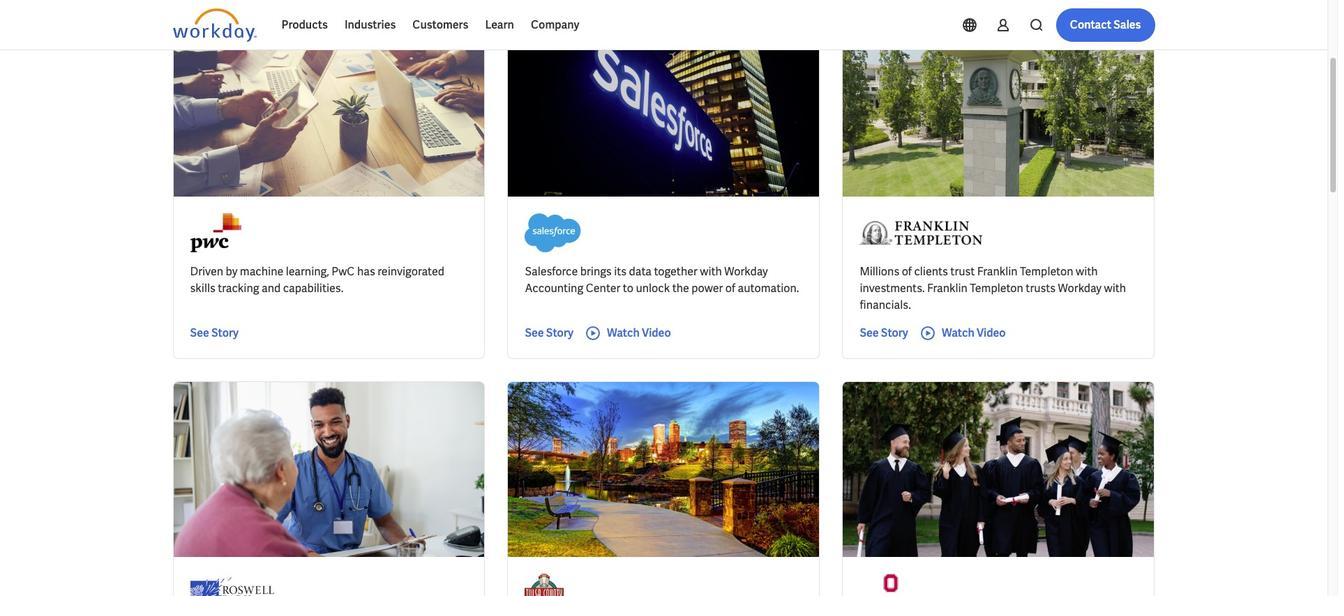 Task type: locate. For each thing, give the bounding box(es) containing it.
1 watch from the left
[[607, 326, 640, 341]]

0 horizontal spatial see
[[190, 326, 209, 341]]

1 vertical spatial of
[[726, 281, 736, 296]]

of
[[902, 265, 912, 279], [726, 281, 736, 296]]

see story
[[190, 326, 239, 341], [525, 326, 574, 341], [860, 326, 909, 341]]

workday up "automation."
[[725, 265, 768, 279]]

2 horizontal spatial see
[[860, 326, 879, 341]]

watch video link for franklin
[[920, 325, 1006, 342]]

2 watch video from the left
[[942, 326, 1006, 341]]

0 horizontal spatial watch
[[607, 326, 640, 341]]

watch
[[607, 326, 640, 341], [942, 326, 975, 341]]

0 horizontal spatial franklin
[[928, 281, 968, 296]]

watch video link down "millions of clients trust franklin templeton with investments. franklin templeton trusts workday with financials."
[[920, 325, 1006, 342]]

business outcome button
[[334, 8, 457, 36]]

capabilities.
[[283, 281, 344, 296]]

millions
[[860, 265, 900, 279]]

with
[[700, 265, 722, 279], [1076, 265, 1099, 279], [1105, 281, 1127, 296]]

franklin
[[978, 265, 1018, 279], [928, 281, 968, 296]]

watch for franklin
[[942, 326, 975, 341]]

1 horizontal spatial watch
[[942, 326, 975, 341]]

contact sales link
[[1057, 8, 1156, 42]]

0 vertical spatial of
[[902, 265, 912, 279]]

see down financials.
[[860, 326, 879, 341]]

2 horizontal spatial see story
[[860, 326, 909, 341]]

story down financials.
[[882, 326, 909, 341]]

of up investments.
[[902, 265, 912, 279]]

0 vertical spatial workday
[[725, 265, 768, 279]]

industry
[[258, 15, 295, 28]]

3 story from the left
[[882, 326, 909, 341]]

watch down "millions of clients trust franklin templeton with investments. franklin templeton trusts workday with financials."
[[942, 326, 975, 341]]

workday
[[725, 265, 768, 279], [1059, 281, 1102, 296]]

business
[[345, 15, 385, 28]]

story for millions of clients trust franklin templeton with investments. franklin templeton trusts workday with financials.
[[882, 326, 909, 341]]

watch video down "millions of clients trust franklin templeton with investments. franklin templeton trusts workday with financials."
[[942, 326, 1006, 341]]

0 horizontal spatial of
[[726, 281, 736, 296]]

investments.
[[860, 281, 925, 296]]

0 horizontal spatial see story
[[190, 326, 239, 341]]

of right the power
[[726, 281, 736, 296]]

3 see from the left
[[860, 326, 879, 341]]

unlock
[[636, 281, 670, 296]]

topic
[[184, 15, 208, 28]]

story
[[211, 326, 239, 341], [547, 326, 574, 341], [882, 326, 909, 341]]

of inside 'salesforce brings its data together with workday accounting center to unlock the power of automation.'
[[726, 281, 736, 296]]

pricewaterhousecoopers global licensing services corporation (pwc) image
[[190, 214, 242, 253]]

0 horizontal spatial with
[[700, 265, 722, 279]]

to
[[623, 281, 634, 296]]

see down skills
[[190, 326, 209, 341]]

more button
[[468, 8, 530, 36]]

see story link down financials.
[[860, 325, 909, 342]]

see story down the accounting
[[525, 326, 574, 341]]

1 video from the left
[[642, 326, 671, 341]]

franklin down trust
[[928, 281, 968, 296]]

1 watch video link from the left
[[585, 325, 671, 342]]

1 horizontal spatial of
[[902, 265, 912, 279]]

1 horizontal spatial see
[[525, 326, 544, 341]]

3 see story link from the left
[[860, 325, 909, 342]]

business outcome
[[345, 15, 429, 28]]

0 horizontal spatial workday
[[725, 265, 768, 279]]

2 see from the left
[[525, 326, 544, 341]]

1 see story from the left
[[190, 326, 239, 341]]

2 horizontal spatial story
[[882, 326, 909, 341]]

watch video link down to
[[585, 325, 671, 342]]

0 horizontal spatial watch video
[[607, 326, 671, 341]]

power
[[692, 281, 724, 296]]

templeton down trust
[[971, 281, 1024, 296]]

2 watch from the left
[[942, 326, 975, 341]]

see story link
[[190, 325, 239, 342], [525, 325, 574, 342], [860, 325, 909, 342]]

templeton
[[1021, 265, 1074, 279], [971, 281, 1024, 296]]

sales
[[1114, 17, 1142, 32]]

clear all
[[546, 15, 583, 28]]

watch for center
[[607, 326, 640, 341]]

reinvigorated
[[378, 265, 445, 279]]

1 watch video from the left
[[607, 326, 671, 341]]

0 horizontal spatial watch video link
[[585, 325, 671, 342]]

salesforce brings its data together with workday accounting center to unlock the power of automation.
[[525, 265, 800, 296]]

1 horizontal spatial see story
[[525, 326, 574, 341]]

franklin templeton companies, llc image
[[860, 214, 983, 253]]

see story link down skills
[[190, 325, 239, 342]]

video down unlock
[[642, 326, 671, 341]]

1 horizontal spatial workday
[[1059, 281, 1102, 296]]

3 see story from the left
[[860, 326, 909, 341]]

industries button
[[336, 8, 404, 42]]

1 horizontal spatial watch video link
[[920, 325, 1006, 342]]

0 horizontal spatial video
[[642, 326, 671, 341]]

tracking
[[218, 281, 259, 296]]

automation.
[[738, 281, 800, 296]]

2 video from the left
[[977, 326, 1006, 341]]

video for templeton
[[977, 326, 1006, 341]]

2 story from the left
[[547, 326, 574, 341]]

1 horizontal spatial story
[[547, 326, 574, 341]]

1 horizontal spatial franklin
[[978, 265, 1018, 279]]

1 vertical spatial templeton
[[971, 281, 1024, 296]]

story down the accounting
[[547, 326, 574, 341]]

video down "millions of clients trust franklin templeton with investments. franklin templeton trusts workday with financials."
[[977, 326, 1006, 341]]

watch video link
[[585, 325, 671, 342], [920, 325, 1006, 342]]

see
[[190, 326, 209, 341], [525, 326, 544, 341], [860, 326, 879, 341]]

see story down financials.
[[860, 326, 909, 341]]

see story down skills
[[190, 326, 239, 341]]

clients
[[915, 265, 949, 279]]

company button
[[523, 8, 588, 42]]

1 horizontal spatial video
[[977, 326, 1006, 341]]

0 vertical spatial franklin
[[978, 265, 1018, 279]]

clear
[[546, 15, 569, 28]]

see story link down the accounting
[[525, 325, 574, 342]]

1 see from the left
[[190, 326, 209, 341]]

templeton up 'trusts'
[[1021, 265, 1074, 279]]

watch video for to
[[607, 326, 671, 341]]

1 horizontal spatial watch video
[[942, 326, 1006, 341]]

2 watch video link from the left
[[920, 325, 1006, 342]]

its
[[614, 265, 627, 279]]

has
[[357, 265, 375, 279]]

0 horizontal spatial story
[[211, 326, 239, 341]]

1 horizontal spatial see story link
[[525, 325, 574, 342]]

watch down to
[[607, 326, 640, 341]]

franklin right trust
[[978, 265, 1018, 279]]

financials.
[[860, 298, 912, 313]]

learn
[[485, 17, 514, 32]]

0 horizontal spatial see story link
[[190, 325, 239, 342]]

2 horizontal spatial see story link
[[860, 325, 909, 342]]

workday right 'trusts'
[[1059, 281, 1102, 296]]

2 see story link from the left
[[525, 325, 574, 342]]

2 see story from the left
[[525, 326, 574, 341]]

trusts
[[1026, 281, 1056, 296]]

workday inside "millions of clients trust franklin templeton with investments. franklin templeton trusts workday with financials."
[[1059, 281, 1102, 296]]

see down the accounting
[[525, 326, 544, 341]]

video
[[642, 326, 671, 341], [977, 326, 1006, 341]]

1 vertical spatial workday
[[1059, 281, 1102, 296]]

products button
[[273, 8, 336, 42]]

watch video
[[607, 326, 671, 341], [942, 326, 1006, 341]]

watch video down to
[[607, 326, 671, 341]]

story down the tracking
[[211, 326, 239, 341]]



Task type: describe. For each thing, give the bounding box(es) containing it.
salesforce.com image
[[525, 214, 581, 253]]

tulsa county board of commissioner image
[[525, 575, 564, 597]]

of inside "millions of clients trust franklin templeton with investments. franklin templeton trusts workday with financials."
[[902, 265, 912, 279]]

together
[[654, 265, 698, 279]]

clear all button
[[542, 8, 587, 36]]

center
[[586, 281, 621, 296]]

1 see story link from the left
[[190, 325, 239, 342]]

outcome
[[387, 15, 429, 28]]

millions of clients trust franklin templeton with investments. franklin templeton trusts workday with financials.
[[860, 265, 1127, 313]]

story for salesforce brings its data together with workday accounting center to unlock the power of automation.
[[547, 326, 574, 341]]

data
[[629, 265, 652, 279]]

pwc
[[332, 265, 355, 279]]

see story link for salesforce brings its data together with workday accounting center to unlock the power of automation.
[[525, 325, 574, 342]]

roswell park comprehensive cancer center (roswell park cancer institute) image
[[190, 575, 274, 597]]

learn button
[[477, 8, 523, 42]]

video for to
[[642, 326, 671, 341]]

the
[[673, 281, 690, 296]]

learning,
[[286, 265, 329, 279]]

workday inside 'salesforce brings its data together with workday accounting center to unlock the power of automation.'
[[725, 265, 768, 279]]

products
[[282, 17, 328, 32]]

see for salesforce brings its data together with workday accounting center to unlock the power of automation.
[[525, 326, 544, 341]]

topic button
[[173, 8, 236, 36]]

accounting
[[525, 281, 584, 296]]

1 horizontal spatial with
[[1076, 265, 1099, 279]]

1 vertical spatial franklin
[[928, 281, 968, 296]]

1 story from the left
[[211, 326, 239, 341]]

industries
[[345, 17, 396, 32]]

driven
[[190, 265, 223, 279]]

machine
[[240, 265, 284, 279]]

go to the homepage image
[[173, 8, 257, 42]]

watch video link for center
[[585, 325, 671, 342]]

trust
[[951, 265, 975, 279]]

brings
[[581, 265, 612, 279]]

see story for millions of clients trust franklin templeton with investments. franklin templeton trusts workday with financials.
[[860, 326, 909, 341]]

with inside 'salesforce brings its data together with workday accounting center to unlock the power of automation.'
[[700, 265, 722, 279]]

contact
[[1071, 17, 1112, 32]]

0 vertical spatial templeton
[[1021, 265, 1074, 279]]

Search Customer Stories text field
[[957, 9, 1128, 34]]

salesforce
[[525, 265, 578, 279]]

skills
[[190, 281, 216, 296]]

contact sales
[[1071, 17, 1142, 32]]

customers
[[413, 17, 469, 32]]

see for millions of clients trust franklin templeton with investments. franklin templeton trusts workday with financials.
[[860, 326, 879, 341]]

company
[[531, 17, 580, 32]]

see story link for millions of clients trust franklin templeton with investments. franklin templeton trusts workday with financials.
[[860, 325, 909, 342]]

by
[[226, 265, 238, 279]]

and
[[262, 281, 281, 296]]

all
[[571, 15, 583, 28]]

see story for salesforce brings its data together with workday accounting center to unlock the power of automation.
[[525, 326, 574, 341]]

customers button
[[404, 8, 477, 42]]

more
[[479, 15, 502, 28]]

the ohio state university image
[[860, 575, 923, 597]]

driven by machine learning, pwc has reinvigorated skills tracking and capabilities.
[[190, 265, 445, 296]]

2 horizontal spatial with
[[1105, 281, 1127, 296]]

watch video for templeton
[[942, 326, 1006, 341]]

industry button
[[247, 8, 323, 36]]



Task type: vqa. For each thing, say whether or not it's contained in the screenshot.
223 Results
no



